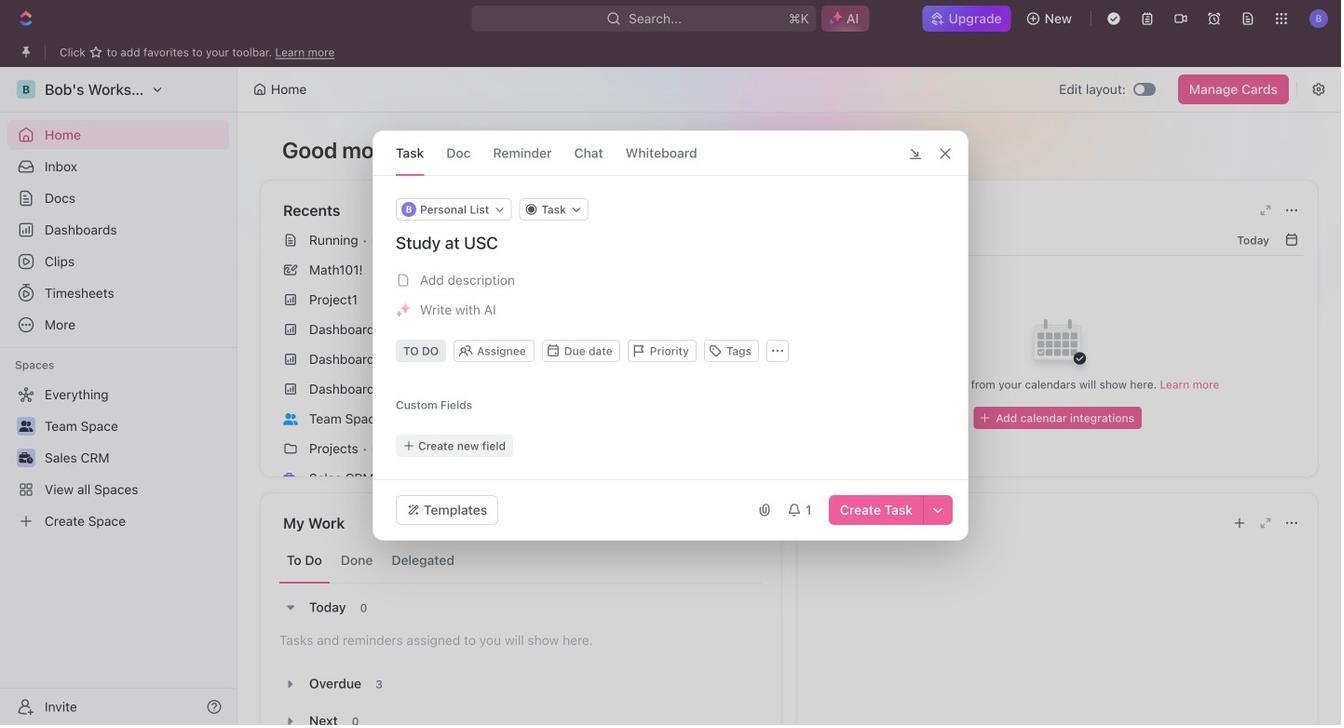 Task type: locate. For each thing, give the bounding box(es) containing it.
tree
[[7, 380, 229, 537]]

business time image
[[283, 473, 298, 485]]

user group image
[[283, 414, 298, 425]]

dialog
[[373, 130, 969, 541]]

tree inside sidebar navigation
[[7, 380, 229, 537]]

Task Name text field
[[396, 232, 950, 254]]

tab list
[[280, 539, 763, 584]]



Task type: describe. For each thing, give the bounding box(es) containing it.
sidebar navigation
[[0, 67, 238, 726]]



Task type: vqa. For each thing, say whether or not it's contained in the screenshot.
first The Normal from the top
no



